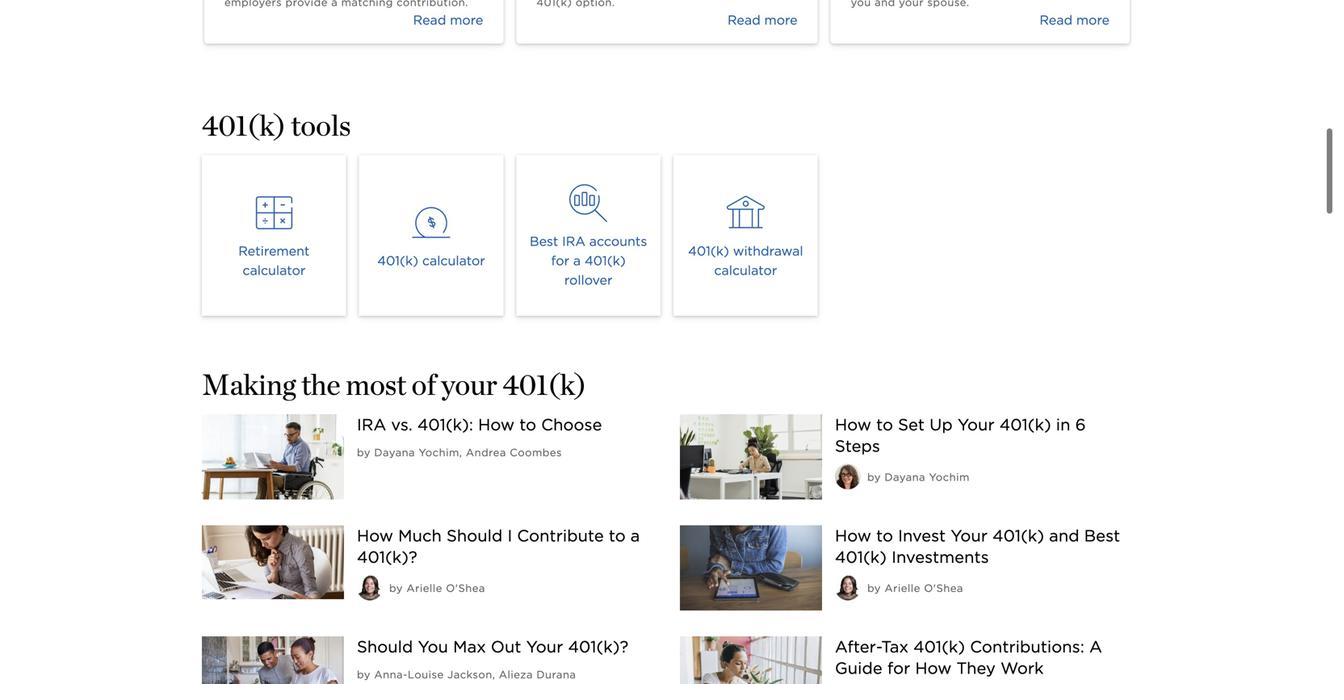 Task type: describe. For each thing, give the bounding box(es) containing it.
by down most
[[357, 446, 371, 459]]

for inside the 'best ira accounts for a 401(k) rollover'
[[551, 253, 570, 269]]

your
[[441, 367, 497, 402]]

best ira accounts for a 401(k) rollover
[[530, 233, 647, 288]]

contributions:
[[970, 638, 1085, 657]]

they
[[957, 659, 996, 678]]

making the most of your 401(k)
[[202, 367, 586, 402]]

retirement
[[239, 243, 310, 259]]

401(k) tools
[[202, 108, 351, 143]]

more for 3rd read more link
[[1077, 12, 1110, 28]]

how to invest your 401(k) and best 401(k) investments
[[835, 526, 1121, 567]]

more for 1st read more link from the left
[[450, 12, 483, 28]]

tax
[[882, 638, 909, 657]]

1 horizontal spatial 401(k)?
[[568, 638, 629, 657]]

calculator inside the 401(k) withdrawal calculator
[[714, 262, 777, 278]]

much
[[398, 526, 442, 546]]

401(k) withdrawal calculator link
[[674, 155, 818, 316]]

best inside how to invest your 401(k) and best 401(k) investments
[[1085, 526, 1121, 546]]

how to invest your 401(k) image
[[680, 526, 822, 611]]

401(k) inside the 'best ira accounts for a 401(k) rollover'
[[585, 253, 626, 269]]

out
[[491, 638, 522, 657]]

contribute
[[517, 526, 604, 546]]

a inside the 'best ira accounts for a 401(k) rollover'
[[574, 253, 581, 269]]

should inside how much should i contribute to a 401(k)?
[[447, 526, 503, 546]]

by for how much should i contribute to a 401(k)?
[[389, 582, 403, 595]]

401(k) withdrawal calculator
[[688, 243, 804, 278]]

how to invest your 401(k) and best 401(k) investments link
[[835, 526, 1121, 567]]

work
[[1001, 659, 1044, 678]]

most
[[346, 367, 406, 402]]

guide
[[835, 659, 883, 678]]

dayana yochim link for by dayana yochim
[[885, 471, 970, 483]]

andrea coombes link
[[466, 446, 562, 459]]

3 read more from the left
[[1040, 12, 1110, 28]]

you
[[418, 638, 448, 657]]

the
[[301, 367, 341, 402]]

by for how to set up your 401(k) in 6 steps
[[868, 471, 881, 483]]

investments
[[892, 548, 989, 567]]

vs.
[[391, 415, 413, 435]]

and
[[1050, 526, 1080, 546]]

dayana for by dayana yochim
[[885, 471, 926, 483]]

how up andrea
[[478, 415, 515, 435]]

0 vertical spatial ,
[[460, 446, 463, 459]]

up
[[930, 415, 953, 435]]

max
[[453, 638, 486, 657]]

by dayana yochim , andrea coombes
[[357, 446, 562, 459]]

1 read more link from the left
[[204, 0, 504, 44]]

your for 401(k)
[[958, 415, 995, 435]]

tools
[[291, 108, 351, 143]]

ira vs. 401(k): how to choose
[[357, 415, 602, 435]]

your inside how to invest your 401(k) and best 401(k) investments
[[951, 526, 988, 546]]

calculator for retirement calculator
[[243, 262, 306, 278]]

arielle o'shea's profile picture image for how to invest your 401(k) and best 401(k) investments
[[835, 575, 861, 601]]

anna-louise jackson link
[[374, 669, 493, 681]]

by arielle o'shea for 401(k)
[[868, 582, 964, 595]]

1 vertical spatial ,
[[493, 669, 496, 681]]

how to set up your 401(k) in 6 steps
[[835, 415, 1086, 456]]

yochim for by dayana yochim
[[929, 471, 970, 483]]

how for how much should i contribute to a 401(k)?
[[357, 526, 394, 546]]

contribute 401(k) image
[[202, 526, 344, 600]]

401(k) calculator
[[377, 253, 485, 269]]

jackson
[[448, 669, 493, 681]]

anna-
[[374, 669, 408, 681]]

best ira accounts for a 401(k) rollover link
[[517, 155, 661, 316]]

how to set up your 401(k) in 6 steps link
[[835, 415, 1086, 456]]

should you max out your 401(k)?
[[357, 638, 629, 657]]

how for how to invest your 401(k) and best 401(k) investments
[[835, 526, 872, 546]]

401(k) inside the after-tax 401(k) contributions: a guide for how they work
[[914, 638, 966, 657]]

6
[[1076, 415, 1086, 435]]

after-
[[835, 638, 882, 657]]

calculator for 401(k) calculator
[[422, 253, 485, 269]]

invest
[[899, 526, 946, 546]]

should you max out your 401(k)? link
[[357, 638, 629, 657]]

a
[[1090, 638, 1103, 657]]

ira vs. 401(k): how to choose link
[[357, 415, 602, 435]]



Task type: vqa. For each thing, say whether or not it's contained in the screenshot.
BEST inside HOW TO INVEST YOUR 401(K) AND BEST 401(K) INVESTMENTS
yes



Task type: locate. For each thing, give the bounding box(es) containing it.
your right up
[[958, 415, 995, 435]]

2 read from the left
[[728, 12, 761, 28]]

withdrawal
[[733, 243, 804, 259]]

calculator inside retirement calculator
[[243, 262, 306, 278]]

401(k) inside the 401(k) withdrawal calculator
[[688, 243, 729, 259]]

how
[[478, 415, 515, 435], [835, 415, 872, 435], [357, 526, 394, 546], [835, 526, 872, 546], [916, 659, 952, 678]]

arielle for 401(k)?
[[407, 582, 443, 595]]

arielle down investments
[[885, 582, 921, 595]]

, left alieza
[[493, 669, 496, 681]]

1 horizontal spatial by arielle o'shea
[[868, 582, 964, 595]]

0 vertical spatial dayana
[[374, 446, 415, 459]]

retirement calculator
[[239, 243, 310, 278]]

should up anna-
[[357, 638, 413, 657]]

yochim
[[419, 446, 460, 459], [929, 471, 970, 483]]

best left accounts
[[530, 233, 559, 249]]

read more link
[[204, 0, 504, 44], [517, 0, 818, 44], [831, 0, 1130, 44]]

by
[[357, 446, 371, 459], [868, 471, 881, 483], [389, 582, 403, 595], [868, 582, 881, 595], [357, 669, 371, 681]]

a
[[574, 253, 581, 269], [631, 526, 640, 546]]

1 horizontal spatial ira
[[562, 233, 586, 249]]

should
[[447, 526, 503, 546], [357, 638, 413, 657]]

1 vertical spatial dayana yochim link
[[885, 471, 970, 483]]

2 horizontal spatial read
[[1040, 12, 1073, 28]]

o'shea
[[446, 582, 486, 595], [924, 582, 964, 595]]

1 by arielle o'shea from the left
[[389, 582, 486, 595]]

1 o'shea from the left
[[446, 582, 486, 595]]

ira up rollover
[[562, 233, 586, 249]]

rollover
[[565, 272, 613, 288]]

1 vertical spatial for
[[888, 659, 911, 678]]

2 horizontal spatial more
[[1077, 12, 1110, 28]]

durana
[[537, 669, 576, 681]]

making
[[202, 367, 296, 402]]

401(k) inside how to set up your 401(k) in 6 steps
[[1000, 415, 1052, 435]]

your up investments
[[951, 526, 988, 546]]

by arielle o'shea
[[389, 582, 486, 595], [868, 582, 964, 595]]

1 horizontal spatial read more
[[728, 12, 798, 28]]

yochim for by dayana yochim , andrea coombes
[[419, 446, 460, 459]]

1 horizontal spatial calculator
[[422, 253, 485, 269]]

by dayana yochim
[[868, 471, 970, 483]]

by right dayana yochim's profile picture
[[868, 471, 881, 483]]

to left set
[[877, 415, 894, 435]]

1 arielle o'shea link from the left
[[407, 582, 486, 595]]

read
[[413, 12, 446, 28], [728, 12, 761, 28], [1040, 12, 1073, 28]]

2 read more link from the left
[[517, 0, 818, 44]]

alieza
[[499, 669, 533, 681]]

,
[[460, 446, 463, 459], [493, 669, 496, 681]]

how up steps
[[835, 415, 872, 435]]

by for how to invest your 401(k) and best 401(k) investments
[[868, 582, 881, 595]]

by left anna-
[[357, 669, 371, 681]]

how inside how to invest your 401(k) and best 401(k) investments
[[835, 526, 872, 546]]

401(k)? down much
[[357, 548, 418, 567]]

0 vertical spatial dayana yochim link
[[374, 446, 460, 459]]

dayana for by dayana yochim , andrea coombes
[[374, 446, 415, 459]]

1 vertical spatial should
[[357, 638, 413, 657]]

in
[[1057, 415, 1071, 435]]

a inside how much should i contribute to a 401(k)?
[[631, 526, 640, 546]]

2 horizontal spatial read more
[[1040, 12, 1110, 28]]

dayana yochim link down how to set up your 401(k) in 6 steps
[[885, 471, 970, 483]]

arielle
[[407, 582, 443, 595], [885, 582, 921, 595]]

0 horizontal spatial o'shea
[[446, 582, 486, 595]]

401(k)? inside how much should i contribute to a 401(k)?
[[357, 548, 418, 567]]

1 read from the left
[[413, 12, 446, 28]]

your inside how to set up your 401(k) in 6 steps
[[958, 415, 995, 435]]

0 horizontal spatial read
[[413, 12, 446, 28]]

1 horizontal spatial o'shea
[[924, 582, 964, 595]]

for inside the after-tax 401(k) contributions: a guide for how they work
[[888, 659, 911, 678]]

by anna-louise jackson , alieza durana
[[357, 669, 576, 681]]

arielle o'shea link down much
[[407, 582, 486, 595]]

accounts
[[590, 233, 647, 249]]

calculator
[[422, 253, 485, 269], [243, 262, 306, 278], [714, 262, 777, 278]]

more for 2nd read more link from the right
[[765, 12, 798, 28]]

your
[[958, 415, 995, 435], [951, 526, 988, 546], [526, 638, 563, 657]]

by up after-
[[868, 582, 881, 595]]

1 horizontal spatial dayana
[[885, 471, 926, 483]]

dayana yochim link for ,
[[374, 446, 460, 459]]

to inside how much should i contribute to a 401(k)?
[[609, 526, 626, 546]]

1 arielle o'shea's profile picture image from the left
[[357, 575, 383, 601]]

2 horizontal spatial read more link
[[831, 0, 1130, 44]]

1 horizontal spatial should
[[447, 526, 503, 546]]

0 horizontal spatial a
[[574, 253, 581, 269]]

o'shea down investments
[[924, 582, 964, 595]]

0 horizontal spatial arielle
[[407, 582, 443, 595]]

andrea
[[466, 446, 506, 459]]

0 horizontal spatial yochim
[[419, 446, 460, 459]]

0 horizontal spatial dayana
[[374, 446, 415, 459]]

how much should i contribute to a 401(k)? link
[[357, 526, 640, 567]]

2 arielle o'shea link from the left
[[885, 582, 964, 595]]

0 horizontal spatial by arielle o'shea
[[389, 582, 486, 595]]

best inside the 'best ira accounts for a 401(k) rollover'
[[530, 233, 559, 249]]

to right contribute
[[609, 526, 626, 546]]

0 vertical spatial 401(k)?
[[357, 548, 418, 567]]

, left andrea
[[460, 446, 463, 459]]

2 vertical spatial your
[[526, 638, 563, 657]]

2 arielle from the left
[[885, 582, 921, 595]]

arielle o'shea's profile picture image
[[357, 575, 383, 601], [835, 575, 861, 601]]

1 horizontal spatial yochim
[[929, 471, 970, 483]]

arielle for 401(k)
[[885, 582, 921, 595]]

choose
[[542, 415, 602, 435]]

1 vertical spatial best
[[1085, 526, 1121, 546]]

2 read more from the left
[[728, 12, 798, 28]]

maxing out 401(k) image
[[202, 637, 344, 684]]

arielle o'shea link down investments
[[885, 582, 964, 595]]

0 horizontal spatial calculator
[[243, 262, 306, 278]]

yochim down 401(k):
[[419, 446, 460, 459]]

by arielle o'shea for 401(k)?
[[389, 582, 486, 595]]

0 horizontal spatial should
[[357, 638, 413, 657]]

arielle o'shea link for 401(k)
[[885, 582, 964, 595]]

1 more from the left
[[450, 12, 483, 28]]

how left much
[[357, 526, 394, 546]]

0 vertical spatial your
[[958, 415, 995, 435]]

0 horizontal spatial best
[[530, 233, 559, 249]]

how down dayana yochim's profile picture
[[835, 526, 872, 546]]

alieza durana link
[[499, 669, 576, 681]]

0 horizontal spatial read more link
[[204, 0, 504, 44]]

after-tax 401(k) contributions: a guide for how they work
[[835, 638, 1103, 678]]

dayana
[[374, 446, 415, 459], [885, 471, 926, 483]]

how for how to set up your 401(k) in 6 steps
[[835, 415, 872, 435]]

3 more from the left
[[1077, 12, 1110, 28]]

401(k) calculator link
[[359, 155, 504, 316]]

a right contribute
[[631, 526, 640, 546]]

how inside how to set up your 401(k) in 6 steps
[[835, 415, 872, 435]]

retirement calculator link
[[202, 155, 346, 316]]

0 vertical spatial for
[[551, 253, 570, 269]]

0 vertical spatial a
[[574, 253, 581, 269]]

read for 2nd read more link from the right
[[728, 12, 761, 28]]

how inside how much should i contribute to a 401(k)?
[[357, 526, 394, 546]]

2 arielle o'shea's profile picture image from the left
[[835, 575, 861, 601]]

0 vertical spatial should
[[447, 526, 503, 546]]

dayana yochim's profile picture image
[[835, 464, 861, 490]]

read more
[[413, 12, 483, 28], [728, 12, 798, 28], [1040, 12, 1110, 28]]

of
[[412, 367, 436, 402]]

1 horizontal spatial arielle o'shea link
[[885, 582, 964, 595]]

should left i at left bottom
[[447, 526, 503, 546]]

by arielle o'shea down much
[[389, 582, 486, 595]]

arielle o'shea link
[[407, 582, 486, 595], [885, 582, 964, 595]]

1 horizontal spatial for
[[888, 659, 911, 678]]

3 read more link from the left
[[831, 0, 1130, 44]]

2 more from the left
[[765, 12, 798, 28]]

dayana yochim link down vs.
[[374, 446, 460, 459]]

1 arielle from the left
[[407, 582, 443, 595]]

best right and
[[1085, 526, 1121, 546]]

1 vertical spatial a
[[631, 526, 640, 546]]

1 horizontal spatial a
[[631, 526, 640, 546]]

to up coombes
[[520, 415, 537, 435]]

calculator inside 401(k) calculator link
[[422, 253, 485, 269]]

2 o'shea from the left
[[924, 582, 964, 595]]

1 horizontal spatial dayana yochim link
[[885, 471, 970, 483]]

1 vertical spatial 401(k)?
[[568, 638, 629, 657]]

0 vertical spatial yochim
[[419, 446, 460, 459]]

1 horizontal spatial read more link
[[517, 0, 818, 44]]

0 horizontal spatial 401(k)?
[[357, 548, 418, 567]]

arielle down much
[[407, 582, 443, 595]]

0 horizontal spatial ira
[[357, 415, 386, 435]]

0 vertical spatial best
[[530, 233, 559, 249]]

ira left vs.
[[357, 415, 386, 435]]

1 horizontal spatial ,
[[493, 669, 496, 681]]

0 vertical spatial ira
[[562, 233, 586, 249]]

401(k)
[[202, 108, 286, 143], [688, 243, 729, 259], [377, 253, 419, 269], [585, 253, 626, 269], [503, 367, 586, 402], [1000, 415, 1052, 435], [993, 526, 1045, 546], [835, 548, 887, 567], [914, 638, 966, 657]]

1 horizontal spatial read
[[728, 12, 761, 28]]

1 horizontal spatial best
[[1085, 526, 1121, 546]]

0 horizontal spatial arielle o'shea link
[[407, 582, 486, 595]]

0 horizontal spatial read more
[[413, 12, 483, 28]]

o'shea for invest
[[924, 582, 964, 595]]

0 horizontal spatial dayana yochim link
[[374, 446, 460, 459]]

1 horizontal spatial arielle
[[885, 582, 921, 595]]

read for 1st read more link from the left
[[413, 12, 446, 28]]

a up rollover
[[574, 253, 581, 269]]

set
[[899, 415, 925, 435]]

read for 3rd read more link
[[1040, 12, 1073, 28]]

1 read more from the left
[[413, 12, 483, 28]]

0 horizontal spatial more
[[450, 12, 483, 28]]

0 horizontal spatial arielle o'shea's profile picture image
[[357, 575, 383, 601]]

by down much
[[389, 582, 403, 595]]

after-tax 401(k) contributions: a guide for how they work link
[[835, 638, 1103, 678]]

your up the alieza durana link
[[526, 638, 563, 657]]

to inside how to set up your 401(k) in 6 steps
[[877, 415, 894, 435]]

louise
[[408, 669, 444, 681]]

ira inside the 'best ira accounts for a 401(k) rollover'
[[562, 233, 586, 249]]

to
[[520, 415, 537, 435], [877, 415, 894, 435], [609, 526, 626, 546], [877, 526, 894, 546]]

more
[[450, 12, 483, 28], [765, 12, 798, 28], [1077, 12, 1110, 28]]

1 vertical spatial yochim
[[929, 471, 970, 483]]

dayana down vs.
[[374, 446, 415, 459]]

arielle o'shea link for 401(k)?
[[407, 582, 486, 595]]

i
[[508, 526, 513, 546]]

steps
[[835, 437, 881, 456]]

2 horizontal spatial calculator
[[714, 262, 777, 278]]

how left they
[[916, 659, 952, 678]]

for down tax
[[888, 659, 911, 678]]

ira
[[562, 233, 586, 249], [357, 415, 386, 435]]

coombes
[[510, 446, 562, 459]]

your for 401(k)?
[[526, 638, 563, 657]]

yochim down how to set up your 401(k) in 6 steps
[[929, 471, 970, 483]]

401(k)? up durana
[[568, 638, 629, 657]]

for
[[551, 253, 570, 269], [888, 659, 911, 678]]

o'shea for should
[[446, 582, 486, 595]]

1 horizontal spatial more
[[765, 12, 798, 28]]

best
[[530, 233, 559, 249], [1085, 526, 1121, 546]]

arielle o'shea's profile picture image for how much should i contribute to a 401(k)?
[[357, 575, 383, 601]]

how inside the after-tax 401(k) contributions: a guide for how they work
[[916, 659, 952, 678]]

0 horizontal spatial ,
[[460, 446, 463, 459]]

to inside how to invest your 401(k) and best 401(k) investments
[[877, 526, 894, 546]]

1 vertical spatial your
[[951, 526, 988, 546]]

dayana yochim link
[[374, 446, 460, 459], [885, 471, 970, 483]]

0 horizontal spatial for
[[551, 253, 570, 269]]

1 horizontal spatial arielle o'shea's profile picture image
[[835, 575, 861, 601]]

401(k):
[[418, 415, 474, 435]]

o'shea down how much should i contribute to a 401(k)?
[[446, 582, 486, 595]]

1 vertical spatial ira
[[357, 415, 386, 435]]

1 vertical spatial dayana
[[885, 471, 926, 483]]

2 by arielle o'shea from the left
[[868, 582, 964, 595]]

how much should i contribute to a 401(k)?
[[357, 526, 640, 567]]

to left invest
[[877, 526, 894, 546]]

401(k)?
[[357, 548, 418, 567], [568, 638, 629, 657]]

3 read from the left
[[1040, 12, 1073, 28]]

for up rollover
[[551, 253, 570, 269]]

by arielle o'shea down investments
[[868, 582, 964, 595]]

dayana down set
[[885, 471, 926, 483]]



